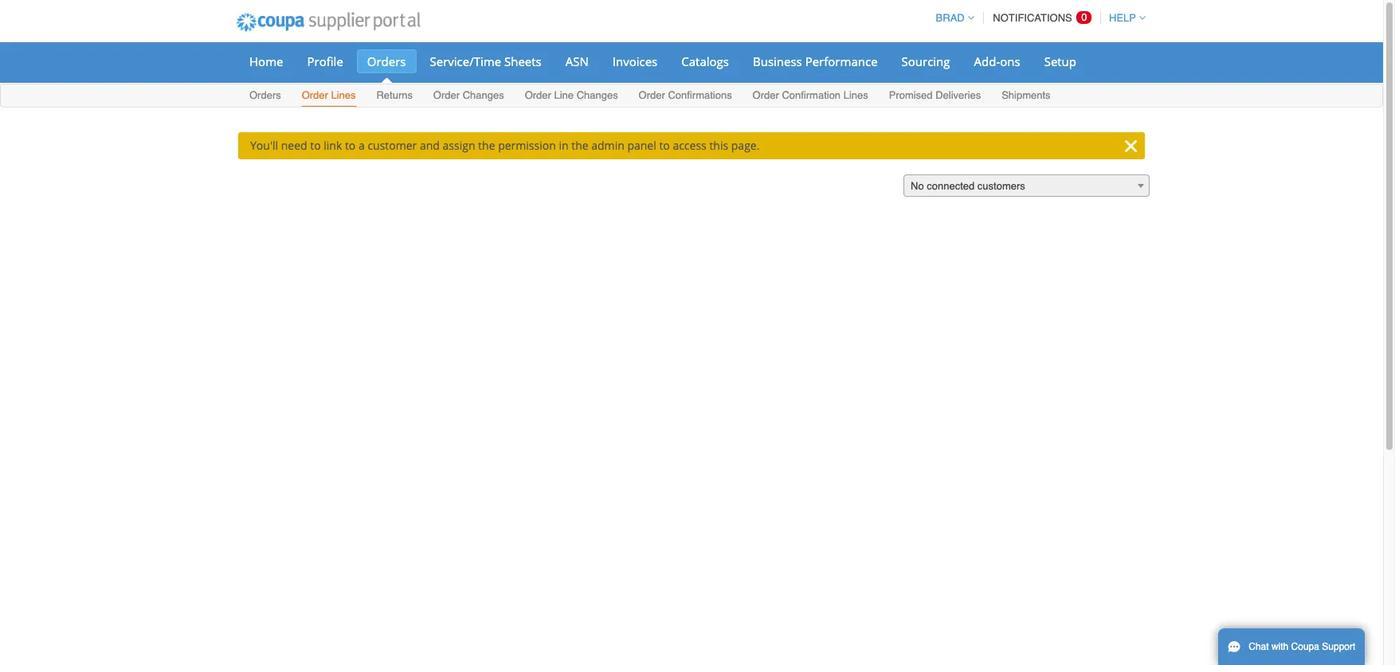Task type: describe. For each thing, give the bounding box(es) containing it.
order line changes link
[[524, 86, 619, 107]]

notifications
[[993, 12, 1072, 24]]

catalogs link
[[671, 49, 739, 73]]

order for order line changes
[[525, 89, 551, 101]]

you'll
[[250, 138, 278, 153]]

chat
[[1249, 642, 1269, 653]]

order confirmation lines link
[[752, 86, 869, 107]]

with
[[1272, 642, 1289, 653]]

profile link
[[297, 49, 354, 73]]

1 horizontal spatial orders link
[[357, 49, 416, 73]]

1 vertical spatial orders
[[249, 89, 281, 101]]

performance
[[805, 53, 878, 69]]

order for order lines
[[302, 89, 328, 101]]

confirmation
[[782, 89, 841, 101]]

a
[[359, 138, 365, 153]]

lines inside order lines link
[[331, 89, 356, 101]]

sheets
[[504, 53, 542, 69]]

order confirmations
[[639, 89, 732, 101]]

deliveries
[[936, 89, 981, 101]]

invoices
[[613, 53, 658, 69]]

you'll need to link to a customer and assign the permission in the admin panel to access this page.
[[250, 138, 760, 153]]

no connected customers
[[911, 180, 1025, 192]]

need
[[281, 138, 307, 153]]

brad link
[[929, 12, 974, 24]]

add-ons
[[974, 53, 1021, 69]]

promised deliveries link
[[888, 86, 982, 107]]

link
[[324, 138, 342, 153]]

asn
[[566, 53, 589, 69]]

2 to from the left
[[345, 138, 356, 153]]

promised
[[889, 89, 933, 101]]

No connected customers field
[[904, 175, 1150, 198]]

No connected customers text field
[[904, 175, 1149, 198]]

service/time sheets
[[430, 53, 542, 69]]

customers
[[978, 180, 1025, 192]]

profile
[[307, 53, 343, 69]]

permission
[[498, 138, 556, 153]]

navigation containing notifications 0
[[929, 2, 1146, 33]]

and
[[420, 138, 440, 153]]

confirmations
[[668, 89, 732, 101]]

setup link
[[1034, 49, 1087, 73]]

2 the from the left
[[572, 138, 589, 153]]



Task type: vqa. For each thing, say whether or not it's contained in the screenshot.
Duns
no



Task type: locate. For each thing, give the bounding box(es) containing it.
home link
[[239, 49, 294, 73]]

lines down profile link
[[331, 89, 356, 101]]

0 horizontal spatial lines
[[331, 89, 356, 101]]

0 horizontal spatial changes
[[463, 89, 504, 101]]

1 horizontal spatial orders
[[367, 53, 406, 69]]

connected
[[927, 180, 975, 192]]

2 horizontal spatial to
[[659, 138, 670, 153]]

1 horizontal spatial to
[[345, 138, 356, 153]]

shipments link
[[1001, 86, 1052, 107]]

business
[[753, 53, 802, 69]]

orders down home link
[[249, 89, 281, 101]]

changes down service/time sheets on the top left of the page
[[463, 89, 504, 101]]

sourcing
[[902, 53, 950, 69]]

2 order from the left
[[433, 89, 460, 101]]

to right panel
[[659, 138, 670, 153]]

0 horizontal spatial to
[[310, 138, 321, 153]]

home
[[249, 53, 283, 69]]

customer
[[368, 138, 417, 153]]

support
[[1322, 642, 1356, 653]]

order confirmations link
[[638, 86, 733, 107]]

order changes
[[433, 89, 504, 101]]

admin
[[591, 138, 625, 153]]

the right assign
[[478, 138, 495, 153]]

order line changes
[[525, 89, 618, 101]]

chat with coupa support
[[1249, 642, 1356, 653]]

assign
[[443, 138, 475, 153]]

order inside order confirmations link
[[639, 89, 665, 101]]

order down profile
[[302, 89, 328, 101]]

no
[[911, 180, 924, 192]]

business performance link
[[743, 49, 888, 73]]

service/time
[[430, 53, 501, 69]]

this
[[710, 138, 728, 153]]

coupa
[[1291, 642, 1320, 653]]

1 lines from the left
[[331, 89, 356, 101]]

0
[[1082, 11, 1087, 23]]

order lines link
[[301, 86, 357, 107]]

add-ons link
[[964, 49, 1031, 73]]

1 vertical spatial orders link
[[249, 86, 282, 107]]

to
[[310, 138, 321, 153], [345, 138, 356, 153], [659, 138, 670, 153]]

0 horizontal spatial orders
[[249, 89, 281, 101]]

chat with coupa support button
[[1218, 629, 1365, 665]]

order inside order confirmation lines link
[[753, 89, 779, 101]]

business performance
[[753, 53, 878, 69]]

changes right line
[[577, 89, 618, 101]]

the
[[478, 138, 495, 153], [572, 138, 589, 153]]

invoices link
[[602, 49, 668, 73]]

order for order changes
[[433, 89, 460, 101]]

returns
[[376, 89, 413, 101]]

in
[[559, 138, 569, 153]]

to left link
[[310, 138, 321, 153]]

0 horizontal spatial the
[[478, 138, 495, 153]]

order left line
[[525, 89, 551, 101]]

order inside order line changes link
[[525, 89, 551, 101]]

navigation
[[929, 2, 1146, 33]]

brad
[[936, 12, 965, 24]]

1 changes from the left
[[463, 89, 504, 101]]

0 vertical spatial orders
[[367, 53, 406, 69]]

help
[[1109, 12, 1136, 24]]

2 lines from the left
[[844, 89, 868, 101]]

order down business
[[753, 89, 779, 101]]

to left a
[[345, 138, 356, 153]]

1 order from the left
[[302, 89, 328, 101]]

3 order from the left
[[525, 89, 551, 101]]

add-
[[974, 53, 1000, 69]]

1 horizontal spatial lines
[[844, 89, 868, 101]]

order down service/time
[[433, 89, 460, 101]]

order inside order lines link
[[302, 89, 328, 101]]

page.
[[731, 138, 760, 153]]

orders link
[[357, 49, 416, 73], [249, 86, 282, 107]]

the right in
[[572, 138, 589, 153]]

order for order confirmations
[[639, 89, 665, 101]]

sourcing link
[[891, 49, 961, 73]]

0 vertical spatial orders link
[[357, 49, 416, 73]]

shipments
[[1002, 89, 1051, 101]]

changes
[[463, 89, 504, 101], [577, 89, 618, 101]]

coupa supplier portal image
[[226, 2, 431, 42]]

4 order from the left
[[639, 89, 665, 101]]

2 changes from the left
[[577, 89, 618, 101]]

lines
[[331, 89, 356, 101], [844, 89, 868, 101]]

1 horizontal spatial changes
[[577, 89, 618, 101]]

help link
[[1102, 12, 1146, 24]]

1 the from the left
[[478, 138, 495, 153]]

orders
[[367, 53, 406, 69], [249, 89, 281, 101]]

3 to from the left
[[659, 138, 670, 153]]

orders up "returns"
[[367, 53, 406, 69]]

service/time sheets link
[[420, 49, 552, 73]]

panel
[[627, 138, 656, 153]]

lines down performance
[[844, 89, 868, 101]]

order changes link
[[433, 86, 505, 107]]

5 order from the left
[[753, 89, 779, 101]]

0 horizontal spatial orders link
[[249, 86, 282, 107]]

order inside order changes link
[[433, 89, 460, 101]]

orders link down home link
[[249, 86, 282, 107]]

order lines
[[302, 89, 356, 101]]

ons
[[1000, 53, 1021, 69]]

order for order confirmation lines
[[753, 89, 779, 101]]

lines inside order confirmation lines link
[[844, 89, 868, 101]]

access
[[673, 138, 707, 153]]

notifications 0
[[993, 11, 1087, 24]]

promised deliveries
[[889, 89, 981, 101]]

1 horizontal spatial the
[[572, 138, 589, 153]]

asn link
[[555, 49, 599, 73]]

line
[[554, 89, 574, 101]]

returns link
[[376, 86, 414, 107]]

order confirmation lines
[[753, 89, 868, 101]]

orders link up "returns"
[[357, 49, 416, 73]]

order down invoices
[[639, 89, 665, 101]]

1 to from the left
[[310, 138, 321, 153]]

setup
[[1044, 53, 1077, 69]]

order
[[302, 89, 328, 101], [433, 89, 460, 101], [525, 89, 551, 101], [639, 89, 665, 101], [753, 89, 779, 101]]

catalogs
[[682, 53, 729, 69]]



